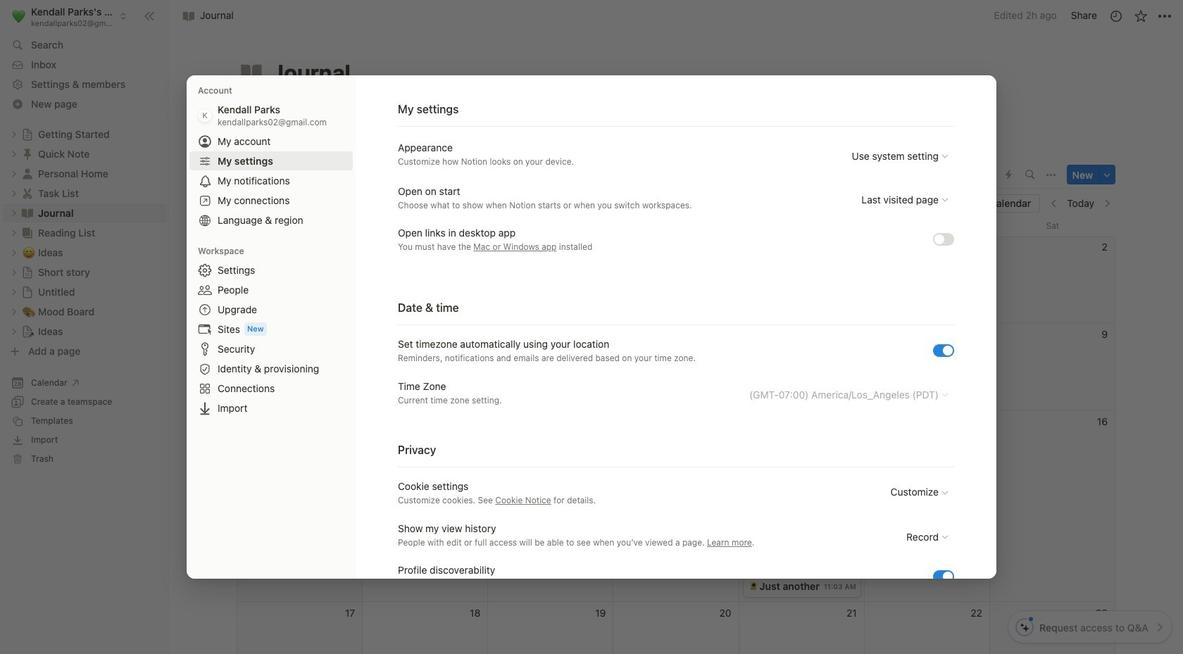 Task type: locate. For each thing, give the bounding box(es) containing it.
1 tab from the left
[[395, 165, 496, 185]]

next month image
[[1103, 199, 1113, 209]]

tab list
[[237, 161, 938, 189]]

tab
[[395, 165, 496, 185], [496, 165, 565, 185]]

previous month image
[[1050, 199, 1060, 209]]

✨ image
[[749, 533, 758, 544]]

2 tab from the left
[[496, 165, 565, 185]]

🌻 image
[[749, 581, 758, 592]]

favorite image
[[1134, 9, 1148, 23]]



Task type: describe. For each thing, give the bounding box(es) containing it.
updates image
[[1109, 9, 1123, 23]]

💚 image
[[12, 7, 26, 25]]

create and view automations image
[[1006, 170, 1013, 180]]

change page icon image
[[239, 60, 264, 85]]

🥥 image
[[749, 461, 758, 472]]

close sidebar image
[[144, 10, 155, 21]]



Task type: vqa. For each thing, say whether or not it's contained in the screenshot.
THE 🌻 Image
yes



